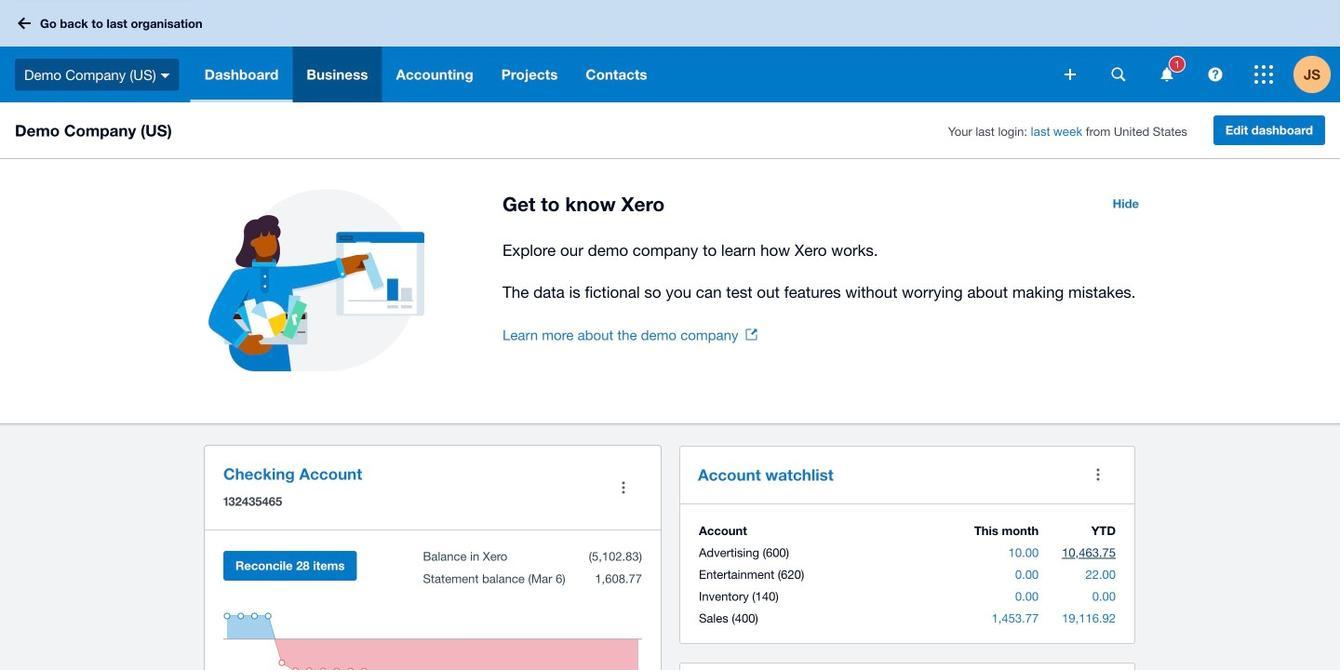 Task type: vqa. For each thing, say whether or not it's contained in the screenshot.
2nd Delete line item icon from the top of the page
no



Task type: describe. For each thing, give the bounding box(es) containing it.
0 horizontal spatial svg image
[[161, 73, 170, 78]]



Task type: locate. For each thing, give the bounding box(es) containing it.
banner
[[0, 0, 1341, 102]]

manage menu toggle image
[[605, 469, 642, 507]]

svg image
[[1162, 68, 1174, 81], [161, 73, 170, 78]]

1 horizontal spatial svg image
[[1162, 68, 1174, 81]]

intro banner body element
[[503, 237, 1151, 305]]

svg image
[[18, 17, 31, 29], [1255, 65, 1274, 84], [1112, 68, 1126, 81], [1209, 68, 1223, 81], [1065, 69, 1076, 80]]



